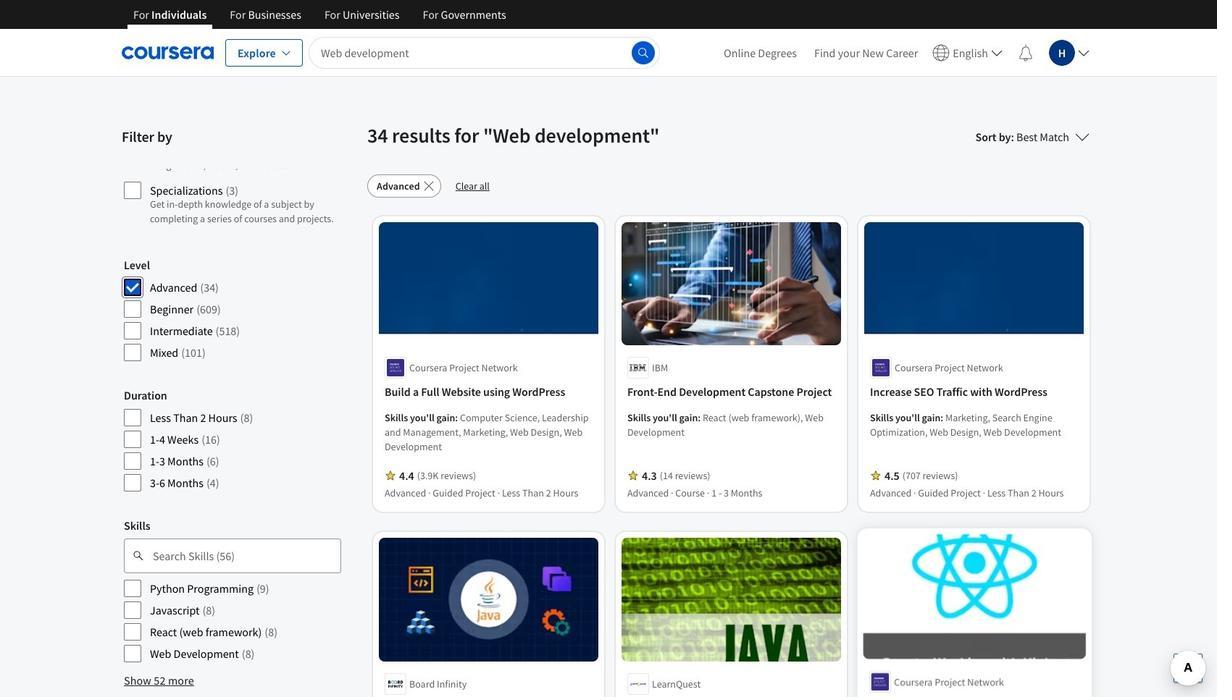 Task type: describe. For each thing, give the bounding box(es) containing it.
Search by keyword search field
[[144, 539, 305, 574]]

banner navigation
[[122, 0, 518, 29]]

coursera image
[[122, 41, 214, 64]]

What do you want to learn? text field
[[309, 37, 660, 68]]

3 group from the top
[[124, 519, 341, 667]]

1 group from the top
[[124, 258, 341, 365]]



Task type: locate. For each thing, give the bounding box(es) containing it.
None search field
[[309, 37, 660, 68]]

menu
[[715, 29, 1096, 76]]

0 vertical spatial group
[[124, 258, 341, 365]]

2 group from the top
[[124, 389, 341, 496]]

2 vertical spatial group
[[124, 519, 341, 667]]

group
[[124, 258, 341, 365], [124, 389, 341, 496], [124, 519, 341, 667]]

help center image
[[1180, 660, 1197, 678]]

1 vertical spatial group
[[124, 389, 341, 496]]



Task type: vqa. For each thing, say whether or not it's contained in the screenshot.
bottom GROUP
yes



